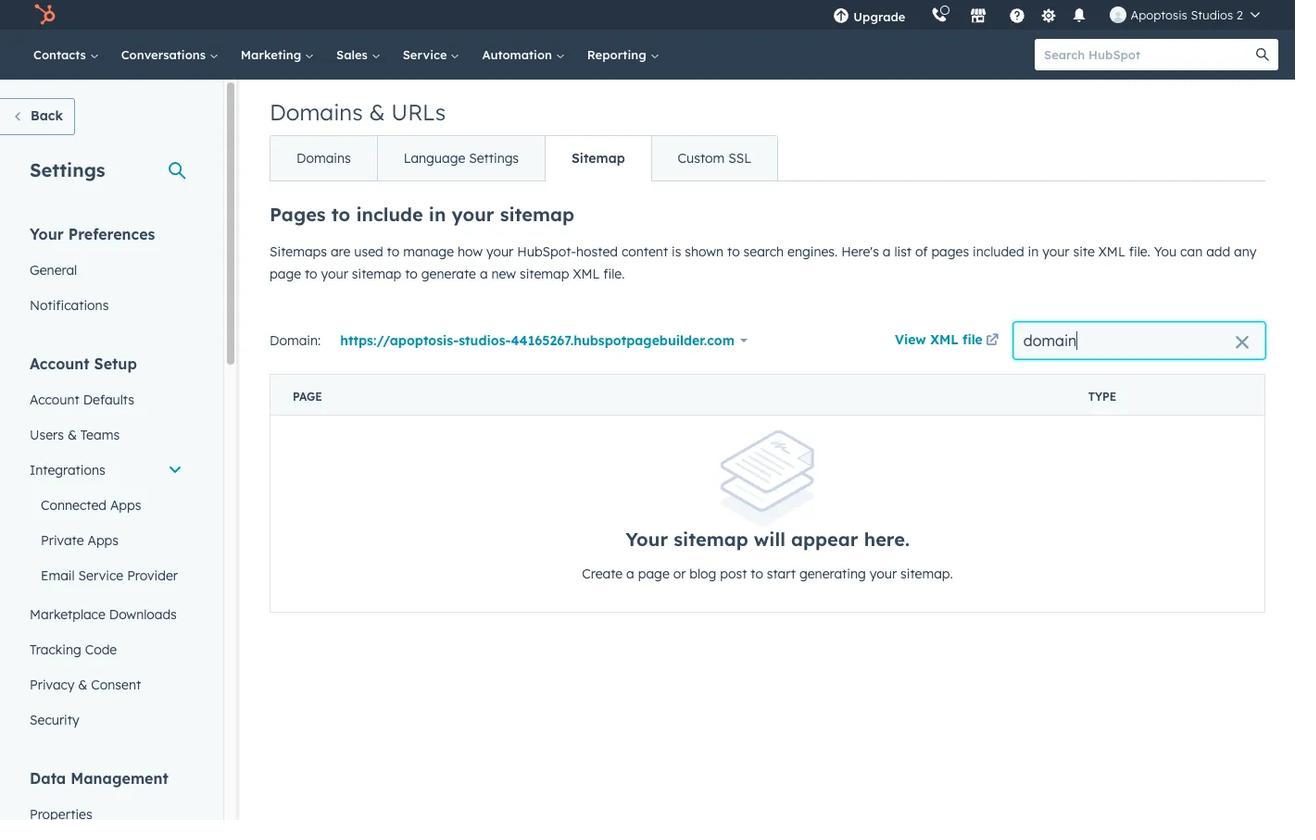 Task type: locate. For each thing, give the bounding box(es) containing it.
automation link
[[471, 30, 576, 80]]

0 horizontal spatial page
[[270, 266, 301, 283]]

domains
[[270, 98, 363, 126], [296, 150, 351, 167]]

site
[[1073, 244, 1095, 260]]

2 horizontal spatial xml
[[1099, 244, 1126, 260]]

studios-
[[459, 333, 511, 349]]

navigation
[[270, 135, 778, 182]]

1 vertical spatial in
[[1028, 244, 1039, 260]]

file.
[[1129, 244, 1151, 260], [604, 266, 625, 283]]

0 vertical spatial apps
[[110, 498, 141, 514]]

here.
[[864, 528, 910, 551]]

0 horizontal spatial a
[[480, 266, 488, 283]]

in up "manage" at top left
[[429, 203, 446, 226]]

1 horizontal spatial in
[[1028, 244, 1039, 260]]

1 horizontal spatial page
[[638, 566, 670, 582]]

0 horizontal spatial file.
[[604, 266, 625, 283]]

your left site on the right of the page
[[1043, 244, 1070, 260]]

shown
[[685, 244, 724, 260]]

2 vertical spatial a
[[626, 566, 635, 582]]

reporting
[[587, 47, 650, 62]]

0 vertical spatial file.
[[1129, 244, 1151, 260]]

post
[[720, 566, 747, 582]]

1 horizontal spatial &
[[78, 677, 87, 694]]

account defaults
[[30, 392, 134, 409]]

0 horizontal spatial your
[[30, 225, 64, 244]]

view xml file
[[895, 332, 983, 348]]

menu
[[820, 0, 1273, 30]]

0 vertical spatial account
[[30, 355, 90, 373]]

search button
[[1247, 39, 1279, 70]]

1 vertical spatial domains
[[296, 150, 351, 167]]

page down 'sitemaps'
[[270, 266, 301, 283]]

0 vertical spatial domains
[[270, 98, 363, 126]]

are
[[331, 244, 351, 260]]

domain:
[[270, 333, 321, 349]]

data
[[30, 770, 66, 789]]

notifications
[[30, 297, 109, 314]]

1 horizontal spatial xml
[[930, 332, 959, 348]]

service down the private apps link
[[78, 568, 123, 585]]

type
[[1088, 390, 1117, 404]]

0 horizontal spatial &
[[68, 427, 77, 444]]

to right used
[[387, 244, 400, 260]]

view xml file link
[[895, 329, 1002, 353]]

1 horizontal spatial service
[[403, 47, 451, 62]]

manage
[[403, 244, 454, 260]]

custom ssl link
[[651, 136, 778, 181]]

in
[[429, 203, 446, 226], [1028, 244, 1039, 260]]

0 vertical spatial in
[[429, 203, 446, 226]]

is
[[672, 244, 681, 260]]

to right the shown
[[727, 244, 740, 260]]

tracking code link
[[19, 633, 194, 668]]

account up users
[[30, 392, 79, 409]]

add
[[1206, 244, 1231, 260]]

account setup element
[[19, 354, 194, 738]]

domains for domains
[[296, 150, 351, 167]]

& for domains
[[369, 98, 385, 126]]

privacy
[[30, 677, 75, 694]]

apps
[[110, 498, 141, 514], [88, 533, 119, 549]]

integrations
[[30, 462, 105, 479]]

& right users
[[68, 427, 77, 444]]

0 vertical spatial a
[[883, 244, 891, 260]]

defaults
[[83, 392, 134, 409]]

your down the are
[[321, 266, 348, 283]]

marketing link
[[230, 30, 325, 80]]

hubspot-
[[517, 244, 576, 260]]

account up account defaults
[[30, 355, 90, 373]]

service inside account setup 'element'
[[78, 568, 123, 585]]

& right privacy
[[78, 677, 87, 694]]

0 horizontal spatial service
[[78, 568, 123, 585]]

view
[[895, 332, 926, 348]]

apoptosis
[[1131, 7, 1188, 22]]

apps up the private apps link
[[110, 498, 141, 514]]

marketplace
[[30, 607, 105, 624]]

2 horizontal spatial a
[[883, 244, 891, 260]]

domains down domains & urls
[[296, 150, 351, 167]]

users & teams link
[[19, 418, 194, 453]]

content
[[622, 244, 668, 260]]

xml down hosted
[[573, 266, 600, 283]]

domains up domains link
[[270, 98, 363, 126]]

service up urls
[[403, 47, 451, 62]]

contacts link
[[22, 30, 110, 80]]

navigation containing domains
[[270, 135, 778, 182]]

file. left you
[[1129, 244, 1151, 260]]

https://apoptosis-
[[340, 333, 459, 349]]

downloads
[[109, 607, 177, 624]]

privacy & consent link
[[19, 668, 194, 703]]

0 vertical spatial &
[[369, 98, 385, 126]]

included
[[973, 244, 1024, 260]]

1 vertical spatial xml
[[573, 266, 600, 283]]

1 horizontal spatial a
[[626, 566, 635, 582]]

language settings link
[[377, 136, 545, 181]]

urls
[[391, 98, 446, 126]]

language
[[404, 150, 465, 167]]

your down here.
[[870, 566, 897, 582]]

menu item
[[919, 0, 922, 30]]

sitemap
[[500, 203, 575, 226], [352, 266, 402, 283], [520, 266, 569, 283], [674, 528, 748, 551]]

in right "included"
[[1028, 244, 1039, 260]]

back
[[31, 107, 63, 124]]

1 vertical spatial service
[[78, 568, 123, 585]]

help button
[[1002, 0, 1034, 30]]

xml left file
[[930, 332, 959, 348]]

tracking
[[30, 642, 81, 659]]

1 vertical spatial your
[[626, 528, 668, 551]]

data management
[[30, 770, 168, 789]]

& left urls
[[369, 98, 385, 126]]

2 account from the top
[[30, 392, 79, 409]]

a left list
[[883, 244, 891, 260]]

0 vertical spatial page
[[270, 266, 301, 283]]

sitemap up hubspot-
[[500, 203, 575, 226]]

link opens in a new window image
[[986, 331, 999, 353], [986, 334, 999, 348]]

file. down hosted
[[604, 266, 625, 283]]

custom
[[678, 150, 725, 167]]

2 vertical spatial &
[[78, 677, 87, 694]]

1 vertical spatial account
[[30, 392, 79, 409]]

general
[[30, 262, 77, 279]]

appear
[[791, 528, 859, 551]]

apps for connected apps
[[110, 498, 141, 514]]

0 horizontal spatial in
[[429, 203, 446, 226]]

search
[[744, 244, 784, 260]]

1 vertical spatial &
[[68, 427, 77, 444]]

your preferences
[[30, 225, 155, 244]]

settings right language
[[469, 150, 519, 167]]

apps down connected apps link
[[88, 533, 119, 549]]

settings down back
[[30, 158, 105, 182]]

& for privacy
[[78, 677, 87, 694]]

1 vertical spatial file.
[[604, 266, 625, 283]]

xml right site on the right of the page
[[1099, 244, 1126, 260]]

0 vertical spatial your
[[30, 225, 64, 244]]

page left or
[[638, 566, 670, 582]]

&
[[369, 98, 385, 126], [68, 427, 77, 444], [78, 677, 87, 694]]

& for users
[[68, 427, 77, 444]]

0 vertical spatial service
[[403, 47, 451, 62]]

page inside sitemaps are used to manage how your hubspot-hosted content is shown to search engines. here's a list of pages included in your site xml file. you can add any page to your sitemap to generate a new sitemap xml file.
[[270, 266, 301, 283]]

a left new
[[480, 266, 488, 283]]

1 horizontal spatial your
[[626, 528, 668, 551]]

upgrade image
[[833, 8, 850, 25]]

1 account from the top
[[30, 355, 90, 373]]

teams
[[80, 427, 120, 444]]

2 horizontal spatial &
[[369, 98, 385, 126]]

sitemap link
[[545, 136, 651, 181]]

sitemap down used
[[352, 266, 402, 283]]

here's
[[841, 244, 879, 260]]

how
[[458, 244, 483, 260]]

1 vertical spatial apps
[[88, 533, 119, 549]]

marketplace downloads
[[30, 607, 177, 624]]

setup
[[94, 355, 137, 373]]

your preferences element
[[19, 224, 194, 323]]

marketing
[[241, 47, 305, 62]]

a right the create
[[626, 566, 635, 582]]



Task type: vqa. For each thing, say whether or not it's contained in the screenshot.
fifth caret image from the top of the page
no



Task type: describe. For each thing, give the bounding box(es) containing it.
pages to include in your sitemap
[[270, 203, 575, 226]]

help image
[[1009, 8, 1026, 25]]

1 link opens in a new window image from the top
[[986, 331, 999, 353]]

sitemap down hubspot-
[[520, 266, 569, 283]]

generating
[[800, 566, 866, 582]]

account defaults link
[[19, 383, 194, 418]]

your up new
[[486, 244, 514, 260]]

settings link
[[1037, 5, 1060, 25]]

sitemaps
[[270, 244, 327, 260]]

menu containing apoptosis studios 2
[[820, 0, 1273, 30]]

new
[[492, 266, 516, 283]]

any
[[1234, 244, 1257, 260]]

studios
[[1191, 7, 1233, 22]]

sales link
[[325, 30, 392, 80]]

management
[[71, 770, 168, 789]]

1 vertical spatial a
[[480, 266, 488, 283]]

notifications image
[[1072, 8, 1088, 25]]

tara schultz image
[[1110, 6, 1127, 23]]

to down "manage" at top left
[[405, 266, 418, 283]]

integrations button
[[19, 453, 194, 488]]

page
[[293, 390, 322, 404]]

settings image
[[1040, 8, 1057, 25]]

blog
[[690, 566, 717, 582]]

apoptosis studios 2
[[1131, 7, 1243, 22]]

0 vertical spatial xml
[[1099, 244, 1126, 260]]

upgrade
[[854, 9, 906, 24]]

apps for private apps
[[88, 533, 119, 549]]

calling icon button
[[924, 3, 956, 27]]

conversations link
[[110, 30, 230, 80]]

your for your sitemap will appear here.
[[626, 528, 668, 551]]

clear input image
[[1235, 336, 1250, 351]]

sitemap.
[[901, 566, 953, 582]]

0 horizontal spatial xml
[[573, 266, 600, 283]]

to right post
[[751, 566, 763, 582]]

privacy & consent
[[30, 677, 141, 694]]

2 link opens in a new window image from the top
[[986, 334, 999, 348]]

file
[[963, 332, 983, 348]]

security
[[30, 713, 79, 729]]

sitemaps are used to manage how your hubspot-hosted content is shown to search engines. here's a list of pages included in your site xml file. you can add any page to your sitemap to generate a new sitemap xml file.
[[270, 244, 1257, 283]]

notifications link
[[19, 288, 194, 323]]

users & teams
[[30, 427, 120, 444]]

generate
[[421, 266, 476, 283]]

account for account defaults
[[30, 392, 79, 409]]

your for your preferences
[[30, 225, 64, 244]]

0 horizontal spatial settings
[[30, 158, 105, 182]]

of
[[915, 244, 928, 260]]

data management element
[[19, 769, 194, 821]]

can
[[1181, 244, 1203, 260]]

sitemap up blog
[[674, 528, 748, 551]]

calling icon image
[[932, 7, 948, 24]]

connected
[[41, 498, 107, 514]]

service link
[[392, 30, 471, 80]]

to down 'sitemaps'
[[305, 266, 317, 283]]

include
[[356, 203, 423, 226]]

private
[[41, 533, 84, 549]]

https://apoptosis-studios-44165267.hubspotpagebuilder.com
[[340, 333, 735, 349]]

1 horizontal spatial file.
[[1129, 244, 1151, 260]]

domains & urls
[[270, 98, 446, 126]]

44165267.hubspotpagebuilder.com
[[511, 333, 735, 349]]

apoptosis studios 2 button
[[1099, 0, 1271, 30]]

your sitemap will appear here.
[[626, 528, 910, 551]]

start
[[767, 566, 796, 582]]

account setup
[[30, 355, 137, 373]]

users
[[30, 427, 64, 444]]

back link
[[0, 98, 75, 135]]

create a page or blog post to start generating your sitemap.
[[582, 566, 953, 582]]

engines.
[[788, 244, 838, 260]]

you
[[1154, 244, 1177, 260]]

your up how
[[452, 203, 494, 226]]

domains link
[[271, 136, 377, 181]]

sitemap
[[572, 150, 625, 167]]

email service provider
[[41, 568, 178, 585]]

domains for domains & urls
[[270, 98, 363, 126]]

Search search field
[[1013, 322, 1266, 360]]

1 vertical spatial page
[[638, 566, 670, 582]]

ssl
[[728, 150, 752, 167]]

sales
[[336, 47, 371, 62]]

connected apps
[[41, 498, 141, 514]]

private apps link
[[19, 524, 194, 559]]

create
[[582, 566, 623, 582]]

search image
[[1256, 48, 1269, 61]]

pages
[[270, 203, 326, 226]]

will
[[754, 528, 786, 551]]

https://apoptosis-studios-44165267.hubspotpagebuilder.com button
[[332, 322, 756, 360]]

2 vertical spatial xml
[[930, 332, 959, 348]]

tracking code
[[30, 642, 117, 659]]

contacts
[[33, 47, 90, 62]]

used
[[354, 244, 383, 260]]

provider
[[127, 568, 178, 585]]

marketplaces image
[[971, 8, 987, 25]]

1 horizontal spatial settings
[[469, 150, 519, 167]]

hubspot image
[[33, 4, 56, 26]]

reporting link
[[576, 30, 670, 80]]

consent
[[91, 677, 141, 694]]

preferences
[[68, 225, 155, 244]]

or
[[673, 566, 686, 582]]

email
[[41, 568, 75, 585]]

custom ssl
[[678, 150, 752, 167]]

conversations
[[121, 47, 209, 62]]

pages
[[932, 244, 969, 260]]

private apps
[[41, 533, 119, 549]]

to up the are
[[332, 203, 350, 226]]

hubspot link
[[22, 4, 69, 26]]

account for account setup
[[30, 355, 90, 373]]

Search HubSpot search field
[[1035, 39, 1262, 70]]

hosted
[[576, 244, 618, 260]]

in inside sitemaps are used to manage how your hubspot-hosted content is shown to search engines. here's a list of pages included in your site xml file. you can add any page to your sitemap to generate a new sitemap xml file.
[[1028, 244, 1039, 260]]

language settings
[[404, 150, 519, 167]]



